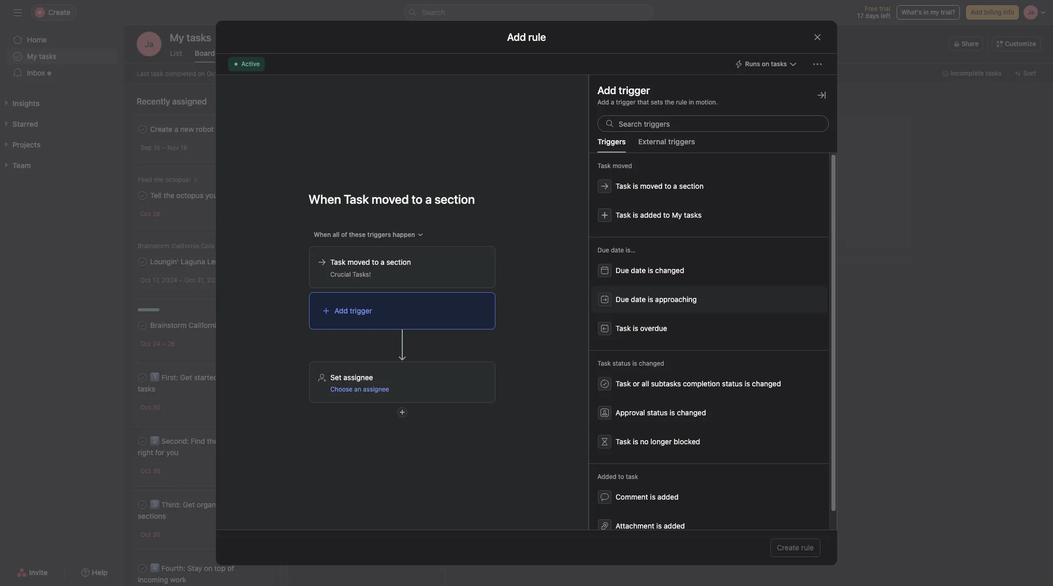 Task type: locate. For each thing, give the bounding box(es) containing it.
1 2024 from the left
[[162, 277, 177, 284]]

30 for right
[[153, 468, 160, 475]]

1 vertical spatial find
[[191, 437, 205, 446]]

task inside popup button
[[616, 438, 631, 446]]

2️⃣
[[150, 437, 160, 446]]

layout
[[220, 437, 240, 446]]

0 vertical spatial add task
[[671, 126, 701, 135]]

0 horizontal spatial add task
[[356, 311, 386, 320]]

0 vertical spatial section
[[801, 97, 829, 106]]

find left objective
[[315, 189, 330, 197]]

my tasks
[[170, 32, 211, 44]]

due up task is overdue
[[616, 295, 629, 304]]

the inside brand meeting with the marketing team
[[382, 252, 393, 261]]

tasks down home
[[39, 52, 57, 61]]

1 vertical spatial rule
[[801, 544, 814, 553]]

1 vertical spatial add task
[[356, 311, 386, 320]]

in left my
[[924, 8, 929, 16]]

the right feed
[[154, 176, 163, 184]]

0 horizontal spatial you
[[166, 448, 179, 457]]

16 right "sep" at the top of the page
[[153, 144, 160, 152]]

1 vertical spatial create
[[777, 544, 799, 553]]

nov
[[167, 144, 179, 152]]

oct
[[207, 70, 217, 77], [140, 210, 151, 218], [140, 277, 151, 284], [184, 277, 195, 284], [306, 283, 316, 291], [140, 340, 151, 348], [140, 404, 151, 412], [140, 468, 151, 475], [140, 531, 151, 539]]

date left is…
[[611, 247, 624, 254]]

1 horizontal spatial all
[[642, 380, 649, 388]]

2 vertical spatial moved
[[348, 258, 370, 267]]

2 completed checkbox from the top
[[136, 256, 149, 268]]

moved inside popup button
[[640, 182, 663, 191]]

1 vertical spatial flavors
[[239, 321, 262, 330]]

overdue
[[640, 324, 667, 333]]

oct 30
[[140, 404, 160, 412], [140, 468, 160, 475], [140, 531, 160, 539]]

find right second:
[[191, 437, 205, 446]]

add billing info button
[[966, 5, 1019, 20]]

trigger down add trigger
[[616, 98, 636, 106]]

1 vertical spatial oct 30 button
[[140, 468, 160, 475]]

you left love
[[205, 191, 218, 200]]

you
[[205, 191, 218, 200], [166, 448, 179, 457]]

added
[[598, 473, 617, 481]]

oct 30 for right
[[140, 468, 160, 475]]

on left top
[[204, 564, 212, 573]]

a
[[611, 98, 614, 106], [174, 125, 178, 134], [673, 182, 677, 191], [381, 258, 385, 267]]

– left 31,
[[179, 277, 183, 284]]

flavors
[[216, 242, 235, 250], [239, 321, 262, 330]]

0 horizontal spatial rule
[[676, 98, 687, 106]]

0 vertical spatial 30
[[153, 404, 160, 412]]

1 completed checkbox from the top
[[136, 123, 149, 136]]

1 vertical spatial section
[[679, 182, 704, 191]]

0 vertical spatial flavors
[[216, 242, 235, 250]]

0 vertical spatial find
[[315, 189, 330, 197]]

oct 30 button
[[140, 404, 160, 412], [140, 468, 160, 475], [140, 531, 160, 539]]

1 horizontal spatial triggers
[[668, 137, 695, 146]]

task for task is overdue
[[616, 324, 631, 333]]

0 vertical spatial moved
[[613, 162, 632, 170]]

get for started
[[180, 373, 192, 382]]

assignee right an
[[363, 386, 389, 394]]

added for moved
[[640, 211, 661, 220]]

completed checkbox for 4️⃣ fourth: stay on top of incoming work
[[136, 563, 149, 575]]

add another action image
[[399, 410, 405, 416]]

due down due date is…
[[616, 266, 629, 275]]

files link
[[271, 49, 286, 63]]

added right attachment
[[664, 522, 685, 531]]

1 horizontal spatial 26
[[167, 340, 175, 348]]

approaching
[[655, 295, 697, 304]]

changed inside "popup button"
[[677, 409, 706, 417]]

completed image for create a new robot
[[136, 123, 149, 136]]

0 vertical spatial assignee
[[344, 373, 373, 382]]

0 vertical spatial 26
[[153, 210, 160, 218]]

– left "nov"
[[162, 144, 166, 152]]

with inside brand meeting with the marketing team
[[366, 252, 380, 261]]

oct left 17,
[[140, 277, 151, 284]]

2 vertical spatial oct 30 button
[[140, 531, 160, 539]]

– for oct 25 – 27
[[327, 283, 331, 291]]

0 vertical spatial oct 30
[[140, 404, 160, 412]]

completed checkbox left 1️⃣
[[136, 372, 149, 384]]

completed checkbox for 2️⃣ second: find the layout that's right for you
[[136, 436, 149, 448]]

get right first:
[[180, 373, 192, 382]]

loungin' laguna lemon lime
[[150, 257, 248, 266]]

is up "task is added to my tasks" on the right top of page
[[633, 182, 638, 191]]

2 vertical spatial on
[[204, 564, 212, 573]]

with up tasks!
[[366, 252, 380, 261]]

1 vertical spatial on
[[198, 70, 205, 77]]

task for task is added to my tasks
[[616, 211, 631, 220]]

brand
[[315, 252, 335, 261]]

approval
[[616, 409, 645, 417]]

of
[[341, 231, 347, 239], [227, 564, 234, 573]]

triggers inside rule menu tabs tab list
[[668, 137, 695, 146]]

2 horizontal spatial my
[[672, 211, 682, 220]]

top
[[214, 564, 226, 573]]

down arrow image
[[399, 330, 406, 361]]

completed image left tell
[[136, 190, 149, 202]]

2 30 from the top
[[153, 468, 160, 475]]

due for due date is approaching
[[616, 295, 629, 304]]

0 vertical spatial with
[[366, 252, 380, 261]]

marketing
[[395, 252, 428, 261]]

oct 26 button
[[140, 210, 160, 218]]

changed for due date is changed
[[655, 266, 684, 275]]

added down task is moved to a section
[[640, 211, 661, 220]]

0 vertical spatial my
[[27, 52, 37, 61]]

3️⃣
[[150, 501, 160, 510]]

incoming
[[138, 576, 168, 585]]

california up laguna
[[171, 242, 199, 250]]

of right top
[[227, 564, 234, 573]]

comment is added
[[616, 493, 679, 502]]

on inside 4️⃣ fourth: stay on top of incoming work
[[204, 564, 212, 573]]

the right sets
[[665, 98, 674, 106]]

task is no longer blocked button
[[591, 429, 828, 456]]

1 vertical spatial all
[[642, 380, 649, 388]]

find
[[315, 189, 330, 197], [191, 437, 205, 446]]

home link
[[6, 32, 118, 48]]

brainstorm up oct 24 – 26
[[150, 321, 187, 330]]

completed image left loungin'
[[136, 256, 149, 268]]

1 vertical spatial with
[[232, 501, 246, 510]]

what's in my trial?
[[902, 8, 955, 16]]

1 horizontal spatial 2024
[[207, 277, 222, 284]]

robot
[[196, 125, 214, 134]]

0 vertical spatial oct 30 button
[[140, 404, 160, 412]]

0 vertical spatial due
[[598, 247, 609, 254]]

tasks inside global element
[[39, 52, 57, 61]]

status
[[613, 360, 631, 368], [722, 380, 743, 388], [647, 409, 668, 417]]

2 vertical spatial added
[[664, 522, 685, 531]]

6 completed checkbox from the top
[[136, 499, 149, 512]]

status right approval
[[647, 409, 668, 417]]

a inside task is moved to a section popup button
[[673, 182, 677, 191]]

3 oct 30 from the top
[[140, 531, 160, 539]]

24 up 1️⃣
[[153, 340, 160, 348]]

completed image up oct 24 – 26
[[136, 320, 149, 332]]

california down 31,
[[189, 321, 220, 330]]

0 vertical spatial date
[[611, 247, 624, 254]]

1 vertical spatial due
[[616, 266, 629, 275]]

completed image for tell the octopus you love them
[[136, 190, 149, 202]]

0 horizontal spatial status
[[613, 360, 631, 368]]

oct 30 button down 1️⃣
[[140, 404, 160, 412]]

1 horizontal spatial in
[[924, 8, 929, 16]]

1 horizontal spatial 24
[[219, 70, 227, 77]]

7 completed checkbox from the top
[[136, 563, 149, 575]]

is left approaching
[[648, 295, 653, 304]]

brainstorm up loungin'
[[138, 242, 170, 250]]

1 vertical spatial assignee
[[363, 386, 389, 394]]

is up is…
[[633, 211, 638, 220]]

1 vertical spatial add task button
[[294, 306, 439, 325]]

task is added to my tasks
[[616, 211, 702, 220]]

board link
[[195, 49, 215, 63]]

completed checkbox up right
[[136, 436, 149, 448]]

my down task is moved to a section
[[672, 211, 682, 220]]

longer
[[651, 438, 672, 446]]

2 vertical spatial due
[[616, 295, 629, 304]]

completed image left 1️⃣
[[136, 372, 149, 384]]

1 vertical spatial you
[[166, 448, 179, 457]]

Search triggers text field
[[598, 115, 829, 132]]

stay
[[187, 564, 202, 573]]

0 horizontal spatial of
[[227, 564, 234, 573]]

when all of these triggers happen
[[314, 231, 415, 239]]

3 completed checkbox from the top
[[136, 320, 149, 332]]

2 vertical spatial status
[[647, 409, 668, 417]]

2 oct 30 button from the top
[[140, 468, 160, 475]]

of left these
[[341, 231, 347, 239]]

– for sep 16 – nov 16
[[162, 144, 166, 152]]

triggers right these
[[367, 231, 391, 239]]

0 horizontal spatial with
[[232, 501, 246, 510]]

0 vertical spatial 24
[[219, 70, 227, 77]]

add task down tasks!
[[356, 311, 386, 320]]

1 horizontal spatial status
[[647, 409, 668, 417]]

1 vertical spatial brainstorm
[[150, 321, 187, 330]]

right
[[138, 448, 153, 457]]

create rule
[[777, 544, 814, 553]]

0 vertical spatial added
[[640, 211, 661, 220]]

task status is changed
[[598, 360, 664, 368]]

tasks inside 1️⃣ first: get started using my tasks
[[138, 385, 155, 394]]

1 vertical spatial of
[[227, 564, 234, 573]]

in inside button
[[924, 8, 929, 16]]

tasks inside popup button
[[684, 211, 702, 220]]

is right attachment
[[656, 522, 662, 531]]

status down task is overdue
[[613, 360, 631, 368]]

due for due date is changed
[[616, 266, 629, 275]]

completed checkbox up "sep" at the top of the page
[[136, 123, 149, 136]]

billing
[[984, 8, 1002, 16]]

rule menu tabs tab list
[[589, 136, 837, 153]]

completed checkbox left find objective
[[301, 187, 314, 199]]

create
[[150, 125, 172, 134], [777, 544, 799, 553]]

status for approval status is changed
[[647, 409, 668, 417]]

completed image left 3️⃣ in the left of the page
[[136, 499, 149, 512]]

brainstorm california cola flavors
[[138, 242, 235, 250], [150, 321, 262, 330]]

1 vertical spatial in
[[689, 98, 694, 106]]

oct down board link
[[207, 70, 217, 77]]

task for task moved
[[598, 162, 611, 170]]

my
[[27, 52, 37, 61], [672, 211, 682, 220], [240, 373, 250, 382]]

2️⃣ second: find the layout that's right for you
[[138, 437, 261, 457]]

status inside "popup button"
[[647, 409, 668, 417]]

a up "task is added to my tasks" on the right top of page
[[673, 182, 677, 191]]

2024 right 31,
[[207, 277, 222, 284]]

1 horizontal spatial you
[[205, 191, 218, 200]]

task is added to my tasks button
[[591, 202, 828, 229]]

completed checkbox left loungin'
[[136, 256, 149, 268]]

assignee up an
[[344, 373, 373, 382]]

1 vertical spatial get
[[183, 501, 195, 510]]

task is moved to a section button
[[591, 173, 828, 200]]

board
[[195, 49, 215, 57]]

is right completion
[[745, 380, 750, 388]]

calendar link
[[227, 49, 258, 63]]

0 vertical spatial on
[[762, 60, 769, 68]]

Add a name for this rule text field
[[302, 187, 496, 211]]

2 2024 from the left
[[207, 277, 222, 284]]

due left is…
[[598, 247, 609, 254]]

completed checkbox left tell
[[136, 190, 149, 202]]

completion
[[683, 380, 720, 388]]

trial
[[880, 5, 891, 12]]

is
[[633, 182, 638, 191], [633, 211, 638, 220], [648, 266, 653, 275], [648, 295, 653, 304], [633, 324, 638, 333], [633, 360, 637, 368], [745, 380, 750, 388], [670, 409, 675, 417], [633, 438, 638, 446], [650, 493, 656, 502], [656, 522, 662, 531]]

3️⃣ third: get organized with sections
[[138, 501, 246, 521]]

approval status is changed button
[[591, 400, 828, 427]]

completed checkbox left 3️⃣ in the left of the page
[[136, 499, 149, 512]]

when
[[314, 231, 331, 239]]

1 oct 30 from the top
[[140, 404, 160, 412]]

attachment is added
[[616, 522, 685, 531]]

triggers right external
[[668, 137, 695, 146]]

oct 30 button down sections
[[140, 531, 160, 539]]

0 vertical spatial all
[[333, 231, 340, 239]]

oct 26
[[140, 210, 160, 218]]

1 horizontal spatial rule
[[801, 544, 814, 553]]

runs on tasks
[[745, 60, 787, 68]]

to
[[665, 182, 671, 191], [663, 211, 670, 220], [372, 258, 379, 267], [618, 473, 624, 481]]

is left no
[[633, 438, 638, 446]]

a down add trigger
[[611, 98, 614, 106]]

them
[[235, 191, 252, 200]]

17
[[857, 12, 864, 20]]

Completed checkbox
[[301, 187, 314, 199], [136, 190, 149, 202], [301, 251, 314, 263]]

30 down for
[[153, 468, 160, 475]]

find objective
[[315, 189, 362, 197]]

completed image for 2️⃣ second: find the layout that's right for you
[[136, 436, 149, 448]]

changed inside popup button
[[655, 266, 684, 275]]

0 horizontal spatial 16
[[153, 144, 160, 152]]

5 completed checkbox from the top
[[136, 436, 149, 448]]

approval status is changed
[[616, 409, 706, 417]]

status for task status is changed
[[613, 360, 631, 368]]

hide sidebar image
[[13, 8, 22, 17]]

the left layout
[[207, 437, 218, 446]]

get inside 1️⃣ first: get started using my tasks
[[180, 373, 192, 382]]

30 down sections
[[153, 531, 160, 539]]

1 vertical spatial status
[[722, 380, 743, 388]]

1 vertical spatial triggers
[[367, 231, 391, 239]]

0 horizontal spatial create
[[150, 125, 172, 134]]

date down is…
[[631, 266, 646, 275]]

0 vertical spatial create
[[150, 125, 172, 134]]

the right tell
[[164, 191, 174, 200]]

completed image for 3️⃣ third: get organized with sections
[[136, 499, 149, 512]]

status inside popup button
[[722, 380, 743, 388]]

2 vertical spatial date
[[631, 295, 646, 304]]

date for due date is changed
[[631, 266, 646, 275]]

2 vertical spatial oct 30
[[140, 531, 160, 539]]

trigger down tasks!
[[350, 307, 372, 315]]

attachment is added button
[[591, 513, 828, 540]]

set
[[330, 373, 342, 382]]

0 horizontal spatial flavors
[[216, 242, 235, 250]]

task inside popup button
[[616, 380, 631, 388]]

–
[[162, 144, 166, 152], [179, 277, 183, 284], [327, 283, 331, 291], [162, 340, 166, 348]]

create for create a new robot
[[150, 125, 172, 134]]

2 oct 30 from the top
[[140, 468, 160, 475]]

30 down 1️⃣
[[153, 404, 160, 412]]

on for 24
[[198, 70, 205, 77]]

create inside button
[[777, 544, 799, 553]]

1 horizontal spatial add task
[[671, 126, 701, 135]]

tasks inside dropdown button
[[771, 60, 787, 68]]

completed checkbox for tell the octopus you love them
[[136, 190, 149, 202]]

0 vertical spatial cola
[[201, 242, 214, 250]]

due
[[598, 247, 609, 254], [616, 266, 629, 275], [616, 295, 629, 304]]

calendar
[[227, 49, 258, 57]]

get right third: at left bottom
[[183, 501, 195, 510]]

octopus!
[[165, 176, 191, 184]]

add task button down tasks!
[[294, 306, 439, 325]]

1 horizontal spatial with
[[366, 252, 380, 261]]

0 horizontal spatial add task button
[[294, 306, 439, 325]]

completed image for brand meeting with the marketing team
[[301, 251, 314, 263]]

the left marketing
[[382, 252, 393, 261]]

completed image for 1️⃣ first: get started using my tasks
[[136, 372, 149, 384]]

do later
[[609, 97, 639, 106]]

1 30 from the top
[[153, 404, 160, 412]]

due inside "due date is approaching" popup button
[[616, 295, 629, 304]]

1 oct 30 button from the top
[[140, 404, 160, 412]]

completed image left find objective
[[301, 187, 314, 199]]

a inside add trigger add a trigger that sets the rule in motion.
[[611, 98, 614, 106]]

25
[[318, 283, 325, 291]]

0 vertical spatial rule
[[676, 98, 687, 106]]

oct 17, 2024 – oct 31, 2024
[[140, 277, 222, 284]]

1 vertical spatial 30
[[153, 468, 160, 475]]

0 horizontal spatial in
[[689, 98, 694, 106]]

1 horizontal spatial flavors
[[239, 321, 262, 330]]

sets
[[651, 98, 663, 106]]

completed image
[[136, 123, 149, 136], [301, 187, 314, 199], [136, 190, 149, 202], [136, 256, 149, 268], [136, 320, 149, 332], [136, 499, 149, 512]]

triggers inside dropdown button
[[367, 231, 391, 239]]

1 vertical spatial 24
[[153, 340, 160, 348]]

add down 27
[[335, 307, 348, 315]]

get inside 3️⃣ third: get organized with sections
[[183, 501, 195, 510]]

1 horizontal spatial 16
[[181, 144, 187, 152]]

with right organized
[[232, 501, 246, 510]]

2 horizontal spatial status
[[722, 380, 743, 388]]

my inside popup button
[[672, 211, 682, 220]]

section inside add section button
[[801, 97, 829, 106]]

oct down sections
[[140, 531, 151, 539]]

rule inside add trigger add a trigger that sets the rule in motion.
[[676, 98, 687, 106]]

find inside 2️⃣ second: find the layout that's right for you
[[191, 437, 205, 446]]

task moved to a section
[[330, 258, 411, 267]]

0 vertical spatial triggers
[[668, 137, 695, 146]]

0 vertical spatial of
[[341, 231, 347, 239]]

with inside 3️⃣ third: get organized with sections
[[232, 501, 246, 510]]

brainstorm california cola flavors up laguna
[[138, 242, 235, 250]]

rule inside button
[[801, 544, 814, 553]]

sep 16 – nov 16
[[140, 144, 187, 152]]

get for organized
[[183, 501, 195, 510]]

completed image up team
[[301, 251, 314, 263]]

in left motion.
[[689, 98, 694, 106]]

add inside add trigger add a trigger that sets the rule in motion.
[[598, 98, 609, 106]]

1 vertical spatial moved
[[640, 182, 663, 191]]

on for of
[[204, 564, 212, 573]]

– up first:
[[162, 340, 166, 348]]

2024
[[162, 277, 177, 284], [207, 277, 222, 284]]

0 horizontal spatial section
[[387, 258, 411, 267]]

0 vertical spatial get
[[180, 373, 192, 382]]

last
[[137, 70, 149, 77]]

1 vertical spatial date
[[631, 266, 646, 275]]

list link
[[170, 49, 182, 63]]

1 vertical spatial oct 30
[[140, 468, 160, 475]]

moved up "task is added to my tasks" on the right top of page
[[640, 182, 663, 191]]

2 vertical spatial 30
[[153, 531, 160, 539]]

the inside 2️⃣ second: find the layout that's right for you
[[207, 437, 218, 446]]

all right when at left
[[333, 231, 340, 239]]

add section button
[[766, 92, 833, 111]]

you down second:
[[166, 448, 179, 457]]

0 horizontal spatial triggers
[[367, 231, 391, 239]]

2 vertical spatial my
[[240, 373, 250, 382]]

home
[[27, 35, 47, 44]]

completed checkbox for find objective
[[301, 187, 314, 199]]

completed checkbox up oct 24 – 26
[[136, 320, 149, 332]]

add task button down sets
[[615, 121, 748, 140]]

1 horizontal spatial my
[[240, 373, 250, 382]]

due inside due date is changed popup button
[[616, 266, 629, 275]]

4 completed checkbox from the top
[[136, 372, 149, 384]]

1 horizontal spatial find
[[315, 189, 330, 197]]

1️⃣ first: get started using my tasks
[[138, 373, 250, 394]]

added to task
[[598, 473, 638, 481]]

on
[[762, 60, 769, 68], [198, 70, 205, 77], [204, 564, 212, 573]]

Completed checkbox
[[136, 123, 149, 136], [136, 256, 149, 268], [136, 320, 149, 332], [136, 372, 149, 384], [136, 436, 149, 448], [136, 499, 149, 512], [136, 563, 149, 575]]

my right using
[[240, 373, 250, 382]]

completed image up right
[[136, 436, 149, 448]]

completed image
[[301, 251, 314, 263], [136, 372, 149, 384], [136, 436, 149, 448], [136, 563, 149, 575]]

– left 27
[[327, 283, 331, 291]]

16 right "nov"
[[181, 144, 187, 152]]

choose
[[330, 386, 353, 394]]

oct 30 down right
[[140, 468, 160, 475]]

set assignee
[[330, 373, 373, 382]]

oct 30 button down right
[[140, 468, 160, 475]]



Task type: vqa. For each thing, say whether or not it's contained in the screenshot.
FIELD
no



Task type: describe. For each thing, give the bounding box(es) containing it.
1 horizontal spatial cola
[[222, 321, 237, 330]]

add rule
[[507, 31, 546, 43]]

to right meeting
[[372, 258, 379, 267]]

1️⃣
[[150, 373, 160, 382]]

oct up 1️⃣
[[140, 340, 151, 348]]

work
[[170, 576, 186, 585]]

add down tasks!
[[356, 311, 369, 320]]

completed checkbox for brainstorm california cola flavors
[[136, 320, 149, 332]]

30 for tasks
[[153, 404, 160, 412]]

completed checkbox for loungin' laguna lemon lime
[[136, 256, 149, 268]]

17,
[[153, 277, 160, 284]]

task for task is no longer blocked
[[616, 438, 631, 446]]

2 16 from the left
[[181, 144, 187, 152]]

share button
[[949, 37, 984, 51]]

changed inside popup button
[[752, 380, 781, 388]]

completed checkbox for brand meeting with the marketing team
[[301, 251, 314, 263]]

runs
[[745, 60, 760, 68]]

3 30 from the top
[[153, 531, 160, 539]]

oct left 31,
[[184, 277, 195, 284]]

ja button
[[137, 32, 162, 56]]

1 16 from the left
[[153, 144, 160, 152]]

lemon
[[207, 257, 230, 266]]

– for oct 24 – 26
[[162, 340, 166, 348]]

of inside dropdown button
[[341, 231, 347, 239]]

completed image for 4️⃣ fourth: stay on top of incoming work
[[136, 563, 149, 575]]

add trigger
[[335, 307, 372, 315]]

info
[[1004, 8, 1014, 16]]

0 horizontal spatial 26
[[153, 210, 160, 218]]

1 vertical spatial 26
[[167, 340, 175, 348]]

runs on tasks button
[[730, 57, 802, 71]]

due date is changed button
[[591, 257, 828, 284]]

is left overdue
[[633, 324, 638, 333]]

oct down right
[[140, 468, 151, 475]]

4️⃣
[[150, 564, 160, 573]]

no
[[640, 438, 649, 446]]

team
[[303, 264, 320, 272]]

my tasks
[[27, 52, 57, 61]]

0 vertical spatial you
[[205, 191, 218, 200]]

close this dialog image
[[814, 33, 822, 41]]

oct 30 button for right
[[140, 468, 160, 475]]

a left new
[[174, 125, 178, 134]]

add up external triggers
[[671, 126, 684, 135]]

oct 30 button for tasks
[[140, 404, 160, 412]]

organized
[[197, 501, 230, 510]]

when all of these triggers happen button
[[309, 228, 428, 242]]

completed image for find objective
[[301, 187, 314, 199]]

you inside 2️⃣ second: find the layout that's right for you
[[166, 448, 179, 457]]

add left billing
[[971, 8, 983, 16]]

changed for approval status is changed
[[677, 409, 706, 417]]

3 oct 30 button from the top
[[140, 531, 160, 539]]

oct down tell
[[140, 210, 151, 218]]

1 horizontal spatial add task button
[[615, 121, 748, 140]]

to right added
[[618, 473, 624, 481]]

on inside dropdown button
[[762, 60, 769, 68]]

task for task status is changed
[[598, 360, 611, 368]]

or
[[633, 380, 640, 388]]

date for due date is…
[[611, 247, 624, 254]]

4️⃣ fourth: stay on top of incoming work
[[138, 564, 234, 585]]

completed checkbox for create a new robot
[[136, 123, 149, 136]]

in inside add trigger add a trigger that sets the rule in motion.
[[689, 98, 694, 106]]

0 horizontal spatial 24
[[153, 340, 160, 348]]

added for added
[[664, 522, 685, 531]]

feed
[[138, 176, 152, 184]]

of inside 4️⃣ fourth: stay on top of incoming work
[[227, 564, 234, 573]]

crucial
[[330, 271, 351, 279]]

moved for task moved to a section
[[348, 258, 370, 267]]

create for create rule
[[777, 544, 799, 553]]

an
[[354, 386, 361, 394]]

27
[[333, 283, 340, 291]]

my inside 1️⃣ first: get started using my tasks
[[240, 373, 250, 382]]

completed image for loungin' laguna lemon lime
[[136, 256, 149, 268]]

all inside popup button
[[642, 380, 649, 388]]

oct down 1️⃣
[[140, 404, 151, 412]]

subtasks
[[651, 380, 681, 388]]

tasks!
[[353, 271, 371, 279]]

a left marketing
[[381, 258, 385, 267]]

new
[[180, 125, 194, 134]]

due for due date is…
[[598, 247, 609, 254]]

is inside popup button
[[745, 380, 750, 388]]

oct 24 – 26
[[140, 340, 175, 348]]

lime
[[232, 257, 248, 266]]

due date is…
[[598, 247, 636, 254]]

laguna
[[181, 257, 205, 266]]

active
[[241, 60, 260, 68]]

files
[[271, 49, 286, 57]]

that
[[638, 98, 649, 106]]

add trigger
[[598, 84, 650, 96]]

is right comment
[[650, 493, 656, 502]]

fourth:
[[161, 564, 185, 573]]

third:
[[161, 501, 181, 510]]

due date is changed
[[616, 266, 684, 275]]

0 vertical spatial brainstorm california cola flavors
[[138, 242, 235, 250]]

external triggers
[[638, 137, 695, 146]]

started
[[194, 373, 218, 382]]

create a new robot
[[150, 125, 214, 134]]

completed checkbox for 1️⃣ first: get started using my tasks
[[136, 372, 149, 384]]

task for task or all subtasks completion status is changed
[[616, 380, 631, 388]]

that's
[[242, 437, 261, 446]]

0 horizontal spatial cola
[[201, 242, 214, 250]]

what's
[[902, 8, 922, 16]]

list
[[170, 49, 182, 57]]

changed for task status is changed
[[639, 360, 664, 368]]

feed the octopus!
[[138, 176, 191, 184]]

days
[[866, 12, 879, 20]]

add left the close side pane 'icon'
[[783, 97, 798, 106]]

trial?
[[941, 8, 955, 16]]

octopus
[[176, 191, 203, 200]]

search list box
[[404, 4, 653, 21]]

date for due date is approaching
[[631, 295, 646, 304]]

0 vertical spatial brainstorm
[[138, 242, 170, 250]]

sections
[[138, 512, 166, 521]]

loungin'
[[150, 257, 179, 266]]

completed image for brainstorm california cola flavors
[[136, 320, 149, 332]]

the inside add trigger add a trigger that sets the rule in motion.
[[665, 98, 674, 106]]

task or all subtasks completion status is changed
[[616, 380, 781, 388]]

2 vertical spatial section
[[387, 258, 411, 267]]

1 vertical spatial california
[[189, 321, 220, 330]]

to down task is moved to a section
[[663, 211, 670, 220]]

oct 30 for tasks
[[140, 404, 160, 412]]

due date is approaching button
[[591, 286, 828, 313]]

1 vertical spatial brainstorm california cola flavors
[[150, 321, 262, 330]]

global element
[[0, 25, 124, 88]]

first:
[[161, 373, 178, 382]]

oct 25 – 27
[[306, 283, 340, 291]]

close side pane image
[[818, 91, 826, 99]]

trigger inside add trigger add a trigger that sets the rule in motion.
[[616, 98, 636, 106]]

to up "task is added to my tasks" on the right top of page
[[665, 182, 671, 191]]

moved for task moved
[[613, 162, 632, 170]]

completed checkbox for 3️⃣ third: get organized with sections
[[136, 499, 149, 512]]

my inside global element
[[27, 52, 37, 61]]

task for task is moved to a section
[[616, 182, 631, 191]]

search
[[422, 8, 445, 17]]

external
[[638, 137, 666, 146]]

is…
[[626, 247, 636, 254]]

ja
[[145, 39, 153, 49]]

invite button
[[10, 564, 54, 583]]

create rule button
[[770, 539, 821, 558]]

oct left 25
[[306, 283, 316, 291]]

objective
[[332, 189, 362, 197]]

tell
[[150, 191, 162, 200]]

added inside popup button
[[658, 493, 679, 502]]

what's in my trial? button
[[897, 5, 960, 20]]

is up due date is approaching
[[648, 266, 653, 275]]

my tasks link
[[6, 48, 118, 65]]

section inside task is moved to a section popup button
[[679, 182, 704, 191]]

0 horizontal spatial trigger
[[350, 307, 372, 315]]

is inside "popup button"
[[670, 409, 675, 417]]

active button
[[228, 57, 265, 71]]

last task completed on oct 24
[[137, 70, 227, 77]]

is up or
[[633, 360, 637, 368]]

0 vertical spatial california
[[171, 242, 199, 250]]

task for task moved to a section
[[330, 258, 346, 267]]

add section
[[783, 97, 829, 106]]

all inside dropdown button
[[333, 231, 340, 239]]



